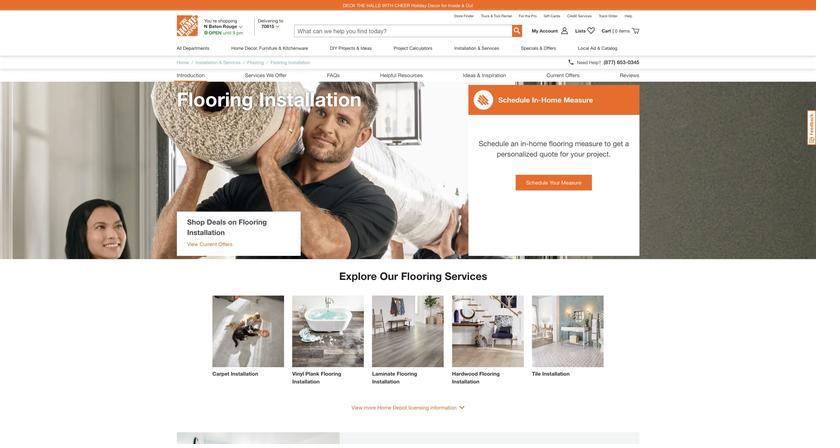 Task type: describe. For each thing, give the bounding box(es) containing it.
schedule in-home measure
[[498, 96, 593, 104]]

the
[[357, 2, 365, 8]]

hardwood flooring installation link
[[450, 296, 526, 388]]

project calculators link
[[394, 40, 433, 56]]

home
[[529, 139, 547, 148]]

0 vertical spatial installation & services link
[[455, 40, 499, 56]]

3 / from the left
[[266, 59, 268, 65]]

credit services
[[568, 14, 592, 18]]

ideas inside the diy projects & ideas link
[[361, 45, 372, 51]]

licensing
[[409, 405, 429, 411]]

our
[[380, 270, 398, 283]]

truck
[[481, 14, 490, 18]]

cards
[[551, 14, 560, 18]]

to inside the schedule an in-home flooring measure to get a personalized quote for your project.
[[605, 139, 611, 148]]

tile installation image
[[532, 296, 604, 368]]

feedback link image
[[808, 110, 816, 145]]

calculators
[[409, 45, 433, 51]]

home down current offers
[[541, 96, 562, 104]]

rental
[[502, 14, 512, 18]]

in-
[[521, 139, 529, 148]]

get
[[613, 139, 623, 148]]

deals
[[207, 218, 226, 227]]

rouge
[[223, 23, 237, 29]]

installation inside hardwood flooring installation
[[452, 379, 480, 385]]

home link
[[177, 59, 189, 65]]

carpet
[[213, 371, 229, 377]]

helpful
[[380, 72, 397, 78]]

lists
[[576, 28, 586, 34]]

credit
[[568, 14, 577, 18]]

local ad & catalog
[[578, 45, 618, 51]]

vinyl plank flooring installation image
[[292, 296, 364, 368]]

flooring link
[[247, 59, 264, 65]]

my account
[[532, 28, 558, 34]]

halls
[[367, 2, 381, 8]]

for
[[519, 14, 524, 18]]

view for view current offers
[[187, 241, 198, 247]]

projects
[[339, 45, 355, 51]]

the
[[525, 14, 530, 18]]

1 vertical spatial offers
[[566, 72, 580, 78]]

pm
[[237, 30, 243, 36]]

inspiration
[[482, 72, 506, 78]]

cheer
[[395, 2, 410, 8]]

schedule for schedule your measure
[[526, 180, 548, 186]]

open until 9 pm
[[209, 30, 243, 36]]

local
[[578, 45, 589, 51]]

tile installation link
[[530, 296, 606, 381]]

diy
[[330, 45, 337, 51]]

order
[[609, 14, 618, 18]]

& left out at right top
[[462, 2, 465, 8]]

home down "all"
[[177, 59, 189, 65]]

& up the 'ideas & inspiration'
[[478, 45, 481, 51]]

home decor, furniture & kitchenware
[[231, 45, 308, 51]]

account
[[540, 28, 558, 34]]

& inside specials & offers link
[[540, 45, 543, 51]]

vinyl plank flooring installation link
[[290, 296, 367, 388]]

submit search image
[[514, 27, 520, 34]]

plank
[[306, 371, 319, 377]]

baton
[[209, 23, 222, 29]]

flooring
[[549, 139, 573, 148]]

diy projects & ideas
[[330, 45, 372, 51]]

services we offer
[[245, 72, 287, 78]]

view current offers link
[[187, 241, 233, 247]]

specials & offers
[[521, 45, 556, 51]]

my account link
[[532, 27, 572, 35]]

laminate flooring installation
[[372, 371, 417, 385]]

1 / from the left
[[192, 59, 193, 65]]

decor,
[[245, 45, 258, 51]]

help
[[625, 14, 632, 18]]

n baton rouge
[[204, 23, 237, 29]]

installation inside laminate flooring installation
[[372, 379, 400, 385]]

quote
[[540, 150, 558, 158]]

until
[[223, 30, 231, 36]]

explore our flooring services
[[339, 270, 487, 283]]

specials
[[521, 45, 539, 51]]

& down open
[[219, 59, 222, 65]]

1 vertical spatial installation & services link
[[196, 59, 241, 65]]

vinyl
[[292, 371, 304, 377]]

on
[[228, 218, 237, 227]]

departments
[[183, 45, 209, 51]]

n
[[204, 23, 208, 29]]

offer
[[275, 72, 287, 78]]

0 vertical spatial measure
[[564, 96, 593, 104]]

carpet installation image
[[213, 296, 284, 368]]

the home depot image
[[177, 15, 198, 36]]

2 / from the left
[[243, 59, 245, 65]]

faqs
[[327, 72, 340, 78]]

specials & offers link
[[521, 40, 556, 56]]

for the pro
[[519, 14, 537, 18]]

information
[[431, 405, 457, 411]]

my
[[532, 28, 539, 34]]

cart
[[602, 28, 611, 34]]

gift
[[544, 14, 550, 18]]

carpet installation link
[[210, 296, 287, 381]]

view more home depot licensing information
[[352, 405, 457, 411]]

shop
[[187, 218, 205, 227]]

gift cards link
[[544, 14, 560, 18]]

schedule an in-home flooring measure to get a personalized quote for your project.
[[479, 139, 629, 158]]

credit services link
[[568, 14, 592, 18]]

we
[[267, 72, 274, 78]]

catalog
[[602, 45, 618, 51]]

9
[[233, 30, 235, 36]]



Task type: locate. For each thing, give the bounding box(es) containing it.
0 vertical spatial schedule
[[498, 96, 530, 104]]

installation inside vinyl plank flooring installation
[[292, 379, 320, 385]]

1 vertical spatial measure
[[562, 180, 582, 186]]

store finder link
[[454, 14, 474, 18]]

installation & services link down departments
[[196, 59, 241, 65]]

flooring inside hardwood flooring installation
[[479, 371, 500, 377]]

all departments
[[177, 45, 209, 51]]

0 horizontal spatial to
[[279, 18, 283, 23]]

2 vertical spatial offers
[[219, 241, 233, 247]]

deck the halls with cheer holiday decor for inside & out
[[343, 2, 473, 8]]

tile
[[532, 371, 541, 377]]

pro
[[531, 14, 537, 18]]

1 vertical spatial current
[[200, 241, 217, 247]]

offers for view current offers
[[219, 241, 233, 247]]

1 vertical spatial view
[[352, 405, 363, 411]]

0 horizontal spatial ideas
[[361, 45, 372, 51]]

1 horizontal spatial view
[[352, 405, 363, 411]]

lists link
[[572, 27, 599, 35]]

& right ad
[[598, 45, 600, 51]]

need help? (877) 653-0345
[[577, 59, 640, 65]]

1 horizontal spatial current
[[547, 72, 564, 78]]

flooring installation
[[177, 88, 362, 111]]

installation inside "link"
[[231, 371, 258, 377]]

tool
[[494, 14, 501, 18]]

2 horizontal spatial /
[[266, 59, 268, 65]]

1 horizontal spatial ideas
[[463, 72, 476, 78]]

schedule
[[498, 96, 530, 104], [479, 139, 509, 148], [526, 180, 548, 186]]

store
[[454, 14, 463, 18]]

1 vertical spatial to
[[605, 139, 611, 148]]

home decor, furniture & kitchenware link
[[231, 40, 308, 56]]

store finder
[[454, 14, 474, 18]]

0 vertical spatial for
[[442, 2, 447, 8]]

2 horizontal spatial offers
[[566, 72, 580, 78]]

& inside the home decor, furniture & kitchenware link
[[279, 45, 282, 51]]

ideas left "inspiration"
[[463, 72, 476, 78]]

0 horizontal spatial current
[[200, 241, 217, 247]]

all
[[177, 45, 182, 51]]

hardwood flooring installation
[[452, 371, 500, 385]]

home left 'decor,'
[[231, 45, 244, 51]]

reviews
[[620, 72, 640, 78]]

laminate flooring installation link
[[370, 296, 447, 388]]

1 vertical spatial for
[[560, 150, 569, 158]]

bedroom with carpet; orange carpet roll icon image
[[177, 433, 340, 445]]

personalized
[[497, 150, 538, 158]]

measure
[[575, 139, 603, 148]]

to
[[279, 18, 283, 23], [605, 139, 611, 148]]

schedule inside the schedule an in-home flooring measure to get a personalized quote for your project.
[[479, 139, 509, 148]]

current
[[547, 72, 564, 78], [200, 241, 217, 247]]

current down deals
[[200, 241, 217, 247]]

finder
[[464, 14, 474, 18]]

measure
[[564, 96, 593, 104], [562, 180, 582, 186]]

offers down "account"
[[544, 45, 556, 51]]

ideas right projects
[[361, 45, 372, 51]]

current up schedule in-home measure
[[547, 72, 564, 78]]

offers
[[544, 45, 556, 51], [566, 72, 580, 78], [219, 241, 233, 247]]

0 vertical spatial to
[[279, 18, 283, 23]]

you're shopping
[[204, 18, 237, 23]]

schedule left in-
[[498, 96, 530, 104]]

&
[[462, 2, 465, 8], [491, 14, 493, 18], [279, 45, 282, 51], [357, 45, 360, 51], [478, 45, 481, 51], [540, 45, 543, 51], [598, 45, 600, 51], [219, 59, 222, 65], [477, 72, 481, 78]]

with
[[382, 2, 394, 8]]

None text field
[[294, 25, 512, 37]]

to right delivering
[[279, 18, 283, 23]]

& left "inspiration"
[[477, 72, 481, 78]]

home / installation & services / flooring / flooring installation
[[177, 59, 310, 65]]

flooring
[[247, 59, 264, 65], [271, 59, 287, 65], [177, 88, 254, 111], [239, 218, 267, 227], [401, 270, 442, 283], [321, 371, 341, 377], [397, 371, 417, 377], [479, 371, 500, 377]]

carpet installation
[[213, 371, 258, 377]]

/ left flooring link on the left top of the page
[[243, 59, 245, 65]]

flooring inside shop deals on flooring installation
[[239, 218, 267, 227]]

deck the halls with cheer holiday decor for inside & out link
[[343, 2, 473, 8]]

installation inside shop deals on flooring installation
[[187, 228, 225, 237]]

0 horizontal spatial installation & services link
[[196, 59, 241, 65]]

introduction
[[177, 72, 205, 78]]

home right more
[[378, 405, 392, 411]]

0 vertical spatial ideas
[[361, 45, 372, 51]]

measure inside button
[[562, 180, 582, 186]]

view left more
[[352, 405, 363, 411]]

a
[[625, 139, 629, 148]]

& left tool
[[491, 14, 493, 18]]

schedule left an
[[479, 139, 509, 148]]

schedule inside button
[[526, 180, 548, 186]]

flooring inside laminate flooring installation
[[397, 371, 417, 377]]

2 vertical spatial schedule
[[526, 180, 548, 186]]

1 horizontal spatial for
[[560, 150, 569, 158]]

helpful resources
[[380, 72, 423, 78]]

measure down current offers
[[564, 96, 593, 104]]

project
[[394, 45, 408, 51]]

for left the inside
[[442, 2, 447, 8]]

ad
[[591, 45, 596, 51]]

home inside the home decor, furniture & kitchenware link
[[231, 45, 244, 51]]

all departments link
[[177, 40, 209, 56]]

inside
[[448, 2, 460, 8]]

installation & services link
[[455, 40, 499, 56], [196, 59, 241, 65]]

view down shop on the left
[[187, 241, 198, 247]]

installation & services link up the 'ideas & inspiration'
[[455, 40, 499, 56]]

help?
[[589, 59, 601, 65]]

& right specials
[[540, 45, 543, 51]]

current offers
[[547, 72, 580, 78]]

offers for specials & offers
[[544, 45, 556, 51]]

furniture
[[259, 45, 277, 51]]

hardwood flooring installation image
[[452, 296, 524, 368]]

the home depot logo link
[[177, 15, 198, 37]]

hardwood
[[452, 371, 478, 377]]

view for view more home depot licensing information
[[352, 405, 363, 411]]

offers down need
[[566, 72, 580, 78]]

tile installation
[[532, 371, 570, 377]]

schedule for schedule an in-home flooring measure to get a personalized quote for your project.
[[479, 139, 509, 148]]

& right projects
[[357, 45, 360, 51]]

project calculators
[[394, 45, 433, 51]]

& right 'furniture'
[[279, 45, 282, 51]]

schedule your measure
[[526, 180, 582, 186]]

track
[[599, 14, 608, 18]]

for the pro link
[[519, 14, 537, 18]]

/ right flooring link on the left top of the page
[[266, 59, 268, 65]]

0 vertical spatial current
[[547, 72, 564, 78]]

local ad & catalog link
[[578, 40, 618, 56]]

schedule left your
[[526, 180, 548, 186]]

(877)
[[604, 59, 616, 65]]

1 vertical spatial schedule
[[479, 139, 509, 148]]

items
[[619, 28, 630, 34]]

& inside the local ad & catalog link
[[598, 45, 600, 51]]

1 vertical spatial ideas
[[463, 72, 476, 78]]

explore
[[339, 270, 377, 283]]

0 items
[[615, 28, 630, 34]]

0 horizontal spatial /
[[192, 59, 193, 65]]

schedule for schedule in-home measure
[[498, 96, 530, 104]]

0345
[[628, 59, 640, 65]]

for inside the schedule an in-home flooring measure to get a personalized quote for your project.
[[560, 150, 569, 158]]

project.
[[587, 150, 611, 158]]

1 horizontal spatial /
[[243, 59, 245, 65]]

you're
[[204, 18, 217, 23]]

offers down shop deals on flooring installation
[[219, 241, 233, 247]]

0 horizontal spatial for
[[442, 2, 447, 8]]

measure right your
[[562, 180, 582, 186]]

/ right home "link" in the left of the page
[[192, 59, 193, 65]]

flooring installation link
[[271, 59, 310, 65]]

diy projects & ideas link
[[330, 40, 372, 56]]

for down flooring
[[560, 150, 569, 158]]

None text field
[[294, 25, 512, 37]]

to left get
[[605, 139, 611, 148]]

holiday
[[411, 2, 427, 8]]

your
[[550, 180, 560, 186]]

installation
[[455, 45, 476, 51], [196, 59, 218, 65], [288, 59, 310, 65], [259, 88, 362, 111], [187, 228, 225, 237], [231, 371, 258, 377], [542, 371, 570, 377], [292, 379, 320, 385], [372, 379, 400, 385], [452, 379, 480, 385]]

flooring inside vinyl plank flooring installation
[[321, 371, 341, 377]]

truck & tool rental link
[[481, 14, 512, 18]]

0 horizontal spatial offers
[[219, 241, 233, 247]]

vinyl plank flooring installation
[[292, 371, 341, 385]]

& inside the diy projects & ideas link
[[357, 45, 360, 51]]

0 vertical spatial offers
[[544, 45, 556, 51]]

laminate flooring installation image
[[372, 296, 444, 368]]

1 horizontal spatial offers
[[544, 45, 556, 51]]

need
[[577, 59, 588, 65]]

your
[[571, 150, 585, 158]]

1 horizontal spatial to
[[605, 139, 611, 148]]

0 horizontal spatial view
[[187, 241, 198, 247]]

schedule your measure button
[[516, 175, 592, 191]]

0 vertical spatial view
[[187, 241, 198, 247]]

open
[[209, 30, 222, 36]]

0
[[615, 28, 618, 34]]

1 horizontal spatial installation & services link
[[455, 40, 499, 56]]



Task type: vqa. For each thing, say whether or not it's contained in the screenshot.
OPEN
yes



